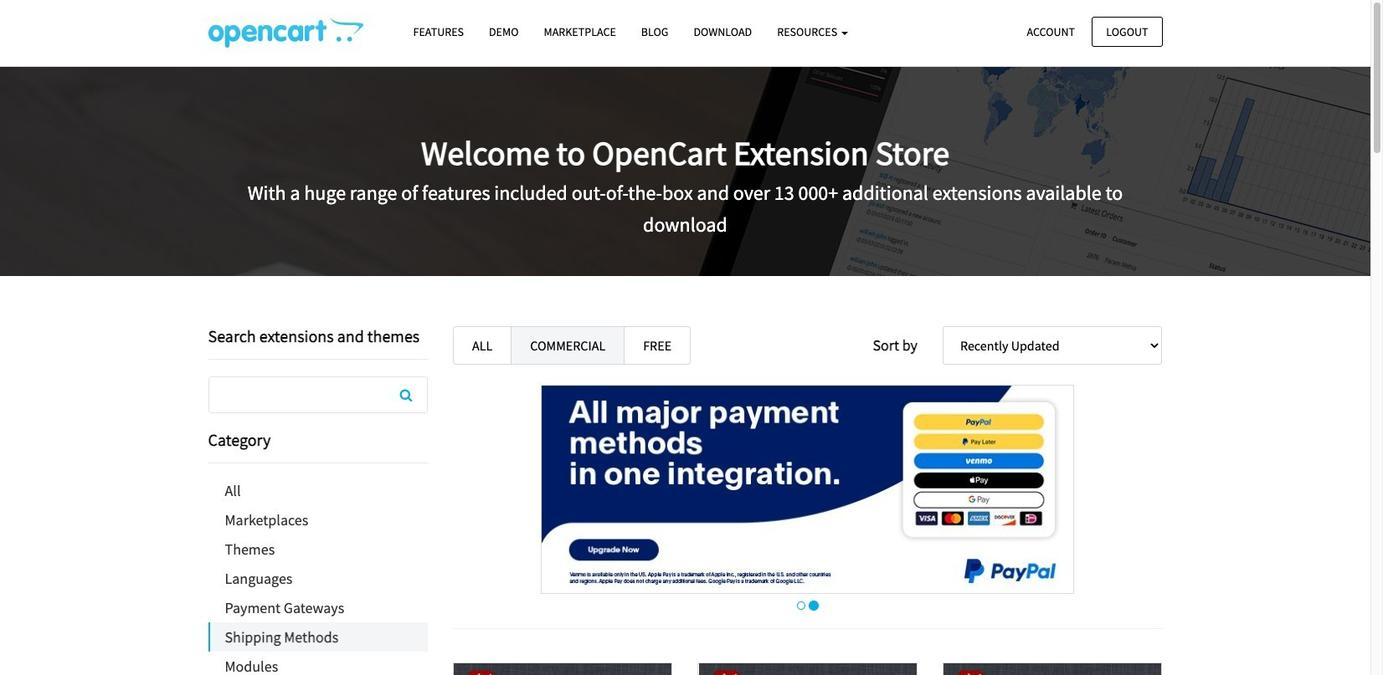 Task type: locate. For each thing, give the bounding box(es) containing it.
total-based shipping image
[[454, 664, 672, 676]]

restrict shipping methods image
[[699, 664, 917, 676]]

None text field
[[209, 378, 427, 413]]

search image
[[400, 389, 412, 402]]

quantity-based shipping image
[[944, 664, 1162, 676]]



Task type: vqa. For each thing, say whether or not it's contained in the screenshot.
left '&'
no



Task type: describe. For each thing, give the bounding box(es) containing it.
opencart shipping extensions image
[[208, 18, 363, 48]]

paypal payment gateway image
[[541, 385, 1075, 595]]



